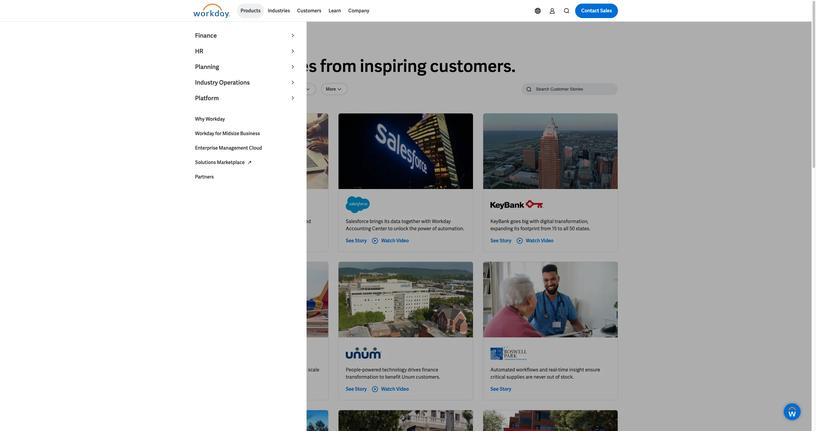 Task type: vqa. For each thing, say whether or not it's contained in the screenshot.
Salesforce brings its data together with Workday Accounting Center to unlock the power of automation. 'See Story'
yes



Task type: describe. For each thing, give the bounding box(es) containing it.
opens in a new tab image
[[246, 159, 253, 166]]

automated workflows and real-time insight ensure critical supplies are never out of stock.
[[490, 367, 600, 381]]

finance
[[422, 367, 438, 374]]

its inside southwest airlines simplifies its hr processes to scale operations and get better access to data.
[[265, 367, 270, 374]]

driven by machine learning, pwc has reinvigorated skills tracking and capabilities.
[[201, 219, 311, 232]]

planning
[[195, 63, 219, 71]]

solutions marketplace link
[[191, 156, 300, 170]]

goes
[[510, 219, 521, 225]]

hr button
[[191, 43, 300, 59]]

platform
[[195, 94, 219, 102]]

center
[[372, 226, 387, 232]]

video for unlock
[[396, 238, 409, 244]]

are
[[526, 374, 533, 381]]

watch video down benefit
[[381, 386, 409, 393]]

video down unum at the bottom of page
[[396, 386, 409, 393]]

industry for industry
[[230, 87, 246, 92]]

0 horizontal spatial from
[[320, 55, 357, 77]]

watch video for unlock
[[381, 238, 409, 244]]

0 vertical spatial customers.
[[430, 55, 516, 77]]

workflows
[[516, 367, 538, 374]]

better
[[243, 374, 256, 381]]

keybank goes big with digital transformation, expanding its footprint from 15 to all 50 states.
[[490, 219, 590, 232]]

workday for midsize business link
[[191, 127, 300, 141]]

people-powered technology drives finance transformation to benefit unum customers.
[[346, 367, 440, 381]]

more
[[326, 87, 336, 92]]

simplifies
[[243, 367, 264, 374]]

company button
[[345, 4, 373, 18]]

inspiring
[[360, 55, 427, 77]]

see for keybank goes big with digital transformation, expanding its footprint from 15 to all 50 states.
[[490, 238, 499, 244]]

sales
[[600, 8, 612, 14]]

pwc
[[262, 219, 272, 225]]

together
[[402, 219, 420, 225]]

story for keybank
[[500, 238, 511, 244]]

workday inside salesforce brings its data together with workday accounting center to unlock the power of automation.
[[432, 219, 451, 225]]

solutions
[[195, 159, 216, 166]]

marketplace
[[217, 159, 245, 166]]

footprint
[[521, 226, 540, 232]]

and inside automated workflows and real-time insight ensure critical supplies are never out of stock.
[[539, 367, 548, 374]]

partners link
[[191, 170, 300, 185]]

with inside the keybank goes big with digital transformation, expanding its footprint from 15 to all 50 states.
[[530, 219, 539, 225]]

airlines
[[226, 367, 242, 374]]

learn button
[[325, 4, 345, 18]]

planning button
[[191, 59, 300, 75]]

to left scale
[[302, 367, 307, 374]]

see story link down critical
[[490, 386, 511, 393]]

see story down critical
[[490, 386, 511, 393]]

enterprise management cloud
[[195, 145, 262, 151]]

processes
[[279, 367, 301, 374]]

to inside salesforce brings its data together with workday accounting center to unlock the power of automation.
[[388, 226, 393, 232]]

salesforce.com image
[[346, 197, 370, 213]]

of inside salesforce brings its data together with workday accounting center to unlock the power of automation.
[[432, 226, 437, 232]]

why workday
[[195, 116, 225, 122]]

customers
[[297, 8, 321, 14]]

southwest airlines simplifies its hr processes to scale operations and get better access to data.
[[201, 367, 319, 381]]

hr inside 'dropdown button'
[[195, 47, 203, 55]]

see story link for people-powered technology drives finance transformation to benefit unum customers.
[[346, 386, 367, 393]]

reinvigorated
[[282, 219, 311, 225]]

solutions marketplace
[[195, 159, 245, 166]]

learning,
[[242, 219, 261, 225]]

story for salesforce
[[355, 238, 367, 244]]

data
[[391, 219, 401, 225]]

0 vertical spatial workday
[[206, 116, 225, 122]]

platform button
[[191, 90, 300, 106]]

benefit
[[385, 374, 401, 381]]

automated
[[490, 367, 515, 374]]

industry for industry operations
[[195, 79, 218, 87]]

time
[[558, 367, 568, 374]]

and for scale
[[226, 374, 234, 381]]

capabilities.
[[241, 226, 267, 232]]

story for people-
[[355, 386, 367, 393]]

driven
[[201, 219, 215, 225]]

customers. inside people-powered technology drives finance transformation to benefit unum customers.
[[416, 374, 440, 381]]

finance
[[195, 32, 217, 39]]

unum image
[[346, 345, 382, 362]]

scale
[[308, 367, 319, 374]]

Search Customer Stories text field
[[532, 84, 606, 94]]

see story link for salesforce brings its data together with workday accounting center to unlock the power of automation.
[[346, 238, 367, 245]]

watch video link for unum
[[372, 386, 409, 393]]

enterprise
[[195, 145, 218, 151]]

by
[[216, 219, 222, 225]]

drives
[[408, 367, 421, 374]]

go to the homepage image
[[194, 4, 230, 18]]

its inside salesforce brings its data together with workday accounting center to unlock the power of automation.
[[384, 219, 390, 225]]

tracking
[[213, 226, 231, 232]]

data.
[[279, 374, 290, 381]]

products
[[241, 8, 261, 14]]

why
[[195, 116, 205, 122]]

finance button
[[191, 28, 300, 43]]

out
[[547, 374, 554, 381]]

critical
[[490, 374, 505, 381]]

transformation
[[346, 374, 378, 381]]

more button
[[321, 83, 348, 95]]

15
[[552, 226, 557, 232]]

contact sales
[[581, 8, 612, 14]]

salesforce
[[346, 219, 369, 225]]



Task type: locate. For each thing, give the bounding box(es) containing it.
1 vertical spatial customers.
[[416, 374, 440, 381]]

inspiring
[[194, 55, 261, 77]]

keybank
[[490, 219, 509, 225]]

to right 15 on the right of page
[[558, 226, 562, 232]]

access
[[257, 374, 273, 381]]

unum
[[402, 374, 415, 381]]

see story
[[346, 238, 367, 244], [490, 238, 511, 244], [346, 386, 367, 393], [490, 386, 511, 393]]

with up the footprint
[[530, 219, 539, 225]]

2 with from the left
[[530, 219, 539, 225]]

management
[[219, 145, 248, 151]]

industry inside industry button
[[230, 87, 246, 92]]

its left the 'data'
[[384, 219, 390, 225]]

salesforce brings its data together with workday accounting center to unlock the power of automation.
[[346, 219, 464, 232]]

1 horizontal spatial from
[[541, 226, 551, 232]]

of inside automated workflows and real-time insight ensure critical supplies are never out of stock.
[[555, 374, 560, 381]]

0 horizontal spatial industry
[[195, 79, 218, 87]]

unlock
[[394, 226, 408, 232]]

1 vertical spatial its
[[514, 226, 520, 232]]

hr down finance
[[195, 47, 203, 55]]

ensure
[[585, 367, 600, 374]]

digital
[[540, 219, 554, 225]]

supplies
[[506, 374, 525, 381]]

1 horizontal spatial with
[[530, 219, 539, 225]]

industries
[[268, 8, 290, 14]]

big
[[522, 219, 529, 225]]

see story link down transformation
[[346, 386, 367, 393]]

states.
[[576, 226, 590, 232]]

story down expanding at the right of the page
[[500, 238, 511, 244]]

see story down accounting
[[346, 238, 367, 244]]

hr up the access
[[272, 367, 278, 374]]

1 vertical spatial from
[[541, 226, 551, 232]]

see down accounting
[[346, 238, 354, 244]]

video down 'unlock'
[[396, 238, 409, 244]]

has
[[273, 219, 281, 225]]

its
[[384, 219, 390, 225], [514, 226, 520, 232], [265, 367, 270, 374]]

0 vertical spatial of
[[432, 226, 437, 232]]

customers button
[[294, 4, 325, 18]]

watch video link for center
[[372, 238, 409, 245]]

video down 15 on the right of page
[[541, 238, 554, 244]]

see story link down accounting
[[346, 238, 367, 245]]

watch video link for footprint
[[516, 238, 554, 245]]

0 vertical spatial and
[[232, 226, 240, 232]]

and
[[232, 226, 240, 232], [539, 367, 548, 374], [226, 374, 234, 381]]

workday for midsize business
[[195, 131, 260, 137]]

1 with from the left
[[421, 219, 431, 225]]

0 horizontal spatial its
[[265, 367, 270, 374]]

1 horizontal spatial its
[[384, 219, 390, 225]]

hr inside southwest airlines simplifies its hr processes to scale operations and get better access to data.
[[272, 367, 278, 374]]

with inside salesforce brings its data together with workday accounting center to unlock the power of automation.
[[421, 219, 431, 225]]

operations
[[219, 79, 250, 87]]

stories
[[264, 55, 317, 77]]

see story for people-powered technology drives finance transformation to benefit unum customers.
[[346, 386, 367, 393]]

of right the out
[[555, 374, 560, 381]]

watch video link down the footprint
[[516, 238, 554, 245]]

southwest
[[201, 367, 225, 374]]

watch down center
[[381, 238, 395, 244]]

get
[[235, 374, 242, 381]]

watch video down 'unlock'
[[381, 238, 409, 244]]

see down critical
[[490, 386, 499, 393]]

2 vertical spatial workday
[[432, 219, 451, 225]]

stock.
[[561, 374, 574, 381]]

inspiring stories from inspiring customers.
[[194, 55, 516, 77]]

2 vertical spatial and
[[226, 374, 234, 381]]

topic
[[198, 87, 209, 92]]

customers.
[[430, 55, 516, 77], [416, 374, 440, 381]]

power
[[418, 226, 431, 232]]

story down transformation
[[355, 386, 367, 393]]

learn
[[329, 8, 341, 14]]

see for salesforce brings its data together with workday accounting center to unlock the power of automation.
[[346, 238, 354, 244]]

its up the access
[[265, 367, 270, 374]]

watch down the footprint
[[526, 238, 540, 244]]

machine
[[223, 219, 241, 225]]

to down the 'data'
[[388, 226, 393, 232]]

contact
[[581, 8, 599, 14]]

skills
[[201, 226, 212, 232]]

story
[[355, 238, 367, 244], [500, 238, 511, 244], [355, 386, 367, 393], [500, 386, 511, 393]]

watch video for 15
[[526, 238, 554, 244]]

watch down benefit
[[381, 386, 395, 393]]

its down goes
[[514, 226, 520, 232]]

to inside people-powered technology drives finance transformation to benefit unum customers.
[[380, 374, 384, 381]]

see down expanding at the right of the page
[[490, 238, 499, 244]]

2 vertical spatial its
[[265, 367, 270, 374]]

video for 15
[[541, 238, 554, 244]]

transformation,
[[555, 219, 588, 225]]

to inside the keybank goes big with digital transformation, expanding its footprint from 15 to all 50 states.
[[558, 226, 562, 232]]

watch video link
[[372, 238, 409, 245], [516, 238, 554, 245], [372, 386, 409, 393]]

watch video
[[381, 238, 409, 244], [526, 238, 554, 244], [381, 386, 409, 393]]

real-
[[549, 367, 558, 374]]

watch video link down benefit
[[372, 386, 409, 393]]

to left benefit
[[380, 374, 384, 381]]

0 vertical spatial from
[[320, 55, 357, 77]]

industry inside industry operations dropdown button
[[195, 79, 218, 87]]

watch video link down center
[[372, 238, 409, 245]]

with up power
[[421, 219, 431, 225]]

1 horizontal spatial hr
[[272, 367, 278, 374]]

1 horizontal spatial of
[[555, 374, 560, 381]]

watch video down the footprint
[[526, 238, 554, 244]]

see story for keybank goes big with digital transformation, expanding its footprint from 15 to all 50 states.
[[490, 238, 511, 244]]

industry
[[195, 79, 218, 87], [230, 87, 246, 92]]

industry button
[[226, 83, 258, 95]]

see story link down expanding at the right of the page
[[490, 238, 511, 245]]

insight
[[569, 367, 584, 374]]

automation.
[[438, 226, 464, 232]]

see story down transformation
[[346, 386, 367, 393]]

see story for salesforce brings its data together with workday accounting center to unlock the power of automation.
[[346, 238, 367, 244]]

workday
[[206, 116, 225, 122], [195, 131, 214, 137], [432, 219, 451, 225]]

powered
[[362, 367, 381, 374]]

midsize
[[222, 131, 239, 137]]

and down machine
[[232, 226, 240, 232]]

0 horizontal spatial with
[[421, 219, 431, 225]]

workday up for
[[206, 116, 225, 122]]

watch for center
[[381, 238, 395, 244]]

video
[[396, 238, 409, 244], [541, 238, 554, 244], [396, 386, 409, 393]]

story down critical
[[500, 386, 511, 393]]

why workday link
[[191, 112, 300, 127]]

watch for footprint
[[526, 238, 540, 244]]

its inside the keybank goes big with digital transformation, expanding its footprint from 15 to all 50 states.
[[514, 226, 520, 232]]

for
[[215, 131, 221, 137]]

1 vertical spatial workday
[[195, 131, 214, 137]]

expanding
[[490, 226, 513, 232]]

roswell park comprehensive cancer center (roswell park cancer institute) image
[[490, 345, 527, 362]]

products button
[[237, 4, 264, 18]]

accounting
[[346, 226, 371, 232]]

operations
[[201, 374, 225, 381]]

2 horizontal spatial its
[[514, 226, 520, 232]]

0 horizontal spatial hr
[[195, 47, 203, 55]]

and inside driven by machine learning, pwc has reinvigorated skills tracking and capabilities.
[[232, 226, 240, 232]]

industries button
[[264, 4, 294, 18]]

1 vertical spatial hr
[[272, 367, 278, 374]]

and up the never
[[539, 367, 548, 374]]

contact sales link
[[575, 4, 618, 18]]

see story down expanding at the right of the page
[[490, 238, 511, 244]]

0 vertical spatial hr
[[195, 47, 203, 55]]

1 vertical spatial and
[[539, 367, 548, 374]]

50
[[569, 226, 575, 232]]

topic button
[[194, 83, 221, 95]]

see story link
[[346, 238, 367, 245], [490, 238, 511, 245], [346, 386, 367, 393], [490, 386, 511, 393]]

workday left for
[[195, 131, 214, 137]]

0 vertical spatial its
[[384, 219, 390, 225]]

to left data.
[[274, 374, 278, 381]]

from down digital
[[541, 226, 551, 232]]

enterprise management cloud link
[[191, 141, 300, 156]]

see down transformation
[[346, 386, 354, 393]]

of right power
[[432, 226, 437, 232]]

brings
[[370, 219, 383, 225]]

story down accounting
[[355, 238, 367, 244]]

and for skills
[[232, 226, 240, 232]]

0 horizontal spatial of
[[432, 226, 437, 232]]

from up more button
[[320, 55, 357, 77]]

people-
[[346, 367, 362, 374]]

1 horizontal spatial industry
[[230, 87, 246, 92]]

business
[[240, 131, 260, 137]]

of
[[432, 226, 437, 232], [555, 374, 560, 381]]

and inside southwest airlines simplifies its hr processes to scale operations and get better access to data.
[[226, 374, 234, 381]]

the
[[409, 226, 417, 232]]

watch
[[381, 238, 395, 244], [526, 238, 540, 244], [381, 386, 395, 393]]

workday up automation.
[[432, 219, 451, 225]]

partners
[[195, 174, 214, 180]]

see story link for keybank goes big with digital transformation, expanding its footprint from 15 to all 50 states.
[[490, 238, 511, 245]]

keybank n.a. image
[[490, 197, 544, 213]]

industry operations button
[[191, 75, 300, 90]]

company
[[348, 8, 369, 14]]

all
[[563, 226, 568, 232]]

watch for unum
[[381, 386, 395, 393]]

1 vertical spatial of
[[555, 374, 560, 381]]

see for people-powered technology drives finance transformation to benefit unum customers.
[[346, 386, 354, 393]]

from inside the keybank goes big with digital transformation, expanding its footprint from 15 to all 50 states.
[[541, 226, 551, 232]]

industry operations
[[195, 79, 250, 87]]

and down airlines
[[226, 374, 234, 381]]



